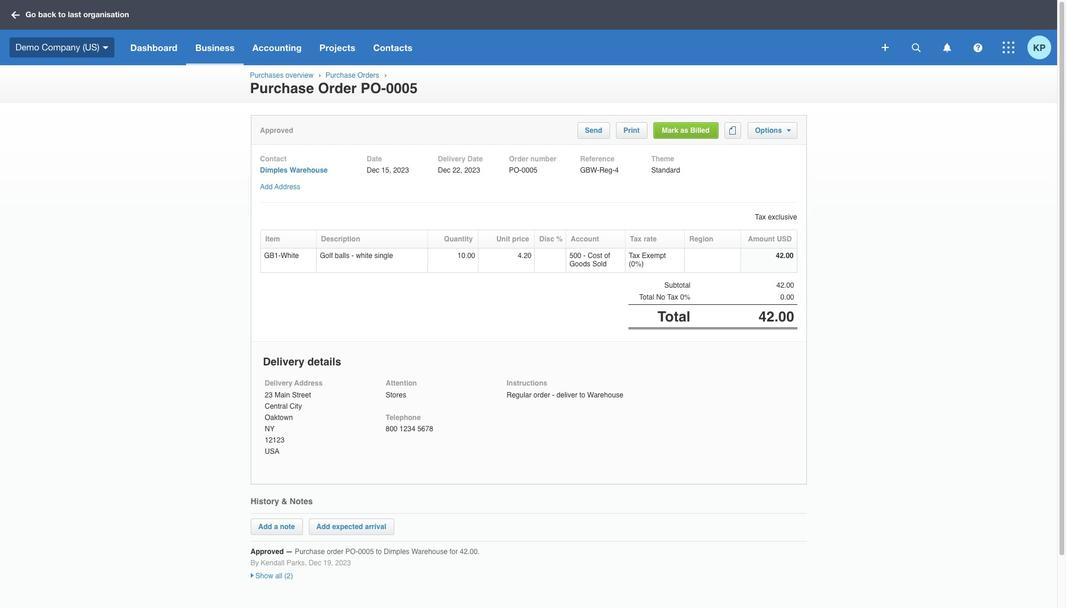 Task type: vqa. For each thing, say whether or not it's contained in the screenshot.


Task type: locate. For each thing, give the bounding box(es) containing it.
2 horizontal spatial warehouse
[[588, 391, 624, 399]]

approved — purchase order po-0005 to dimples warehouse for 42.00. by kendall parks, dec 19, 2023
[[251, 547, 480, 567]]

19,
[[323, 559, 333, 567]]

po- right delivery date dec 22, 2023 on the top left of page
[[509, 166, 522, 175]]

notes
[[290, 496, 313, 506]]

0 vertical spatial order
[[318, 80, 357, 97]]

1 horizontal spatial date
[[468, 155, 483, 163]]

0 vertical spatial total
[[640, 293, 655, 301]]

projects
[[320, 42, 356, 53]]

2 vertical spatial 42.00
[[759, 308, 795, 325]]

show all (2)
[[254, 572, 293, 580]]

0 horizontal spatial -
[[352, 251, 354, 260]]

el image
[[738, 126, 740, 135]]

1 horizontal spatial 2023
[[393, 166, 409, 175]]

city
[[290, 402, 302, 410]]

warehouse right deliver on the bottom right
[[588, 391, 624, 399]]

42.00 down usd
[[776, 251, 794, 260]]

purchase up parks,
[[295, 547, 325, 556]]

0 vertical spatial to
[[58, 10, 66, 19]]

- left deliver on the bottom right
[[552, 391, 555, 399]]

theme
[[652, 155, 675, 163]]

go
[[26, 10, 36, 19]]

dec left "19,"
[[309, 559, 321, 567]]

- right balls
[[352, 251, 354, 260]]

0 vertical spatial address
[[275, 183, 301, 191]]

svg image inside demo company (us) popup button
[[102, 46, 108, 49]]

dec
[[367, 166, 380, 175], [438, 166, 451, 175], [309, 559, 321, 567]]

1 vertical spatial address
[[294, 379, 323, 388]]

1 vertical spatial total
[[658, 308, 691, 325]]

regular
[[507, 391, 532, 399]]

company
[[42, 42, 80, 52]]

delivery
[[438, 155, 466, 163], [263, 355, 305, 368], [265, 379, 293, 388]]

0005 down arrival
[[358, 547, 374, 556]]

2 date from the left
[[468, 155, 483, 163]]

delivery inside "delivery address 23 main street central city oaktown ny 12123 usa"
[[265, 379, 293, 388]]

1 horizontal spatial total
[[658, 308, 691, 325]]

history
[[251, 496, 279, 506]]

tax exempt (0%)
[[629, 251, 666, 268]]

total
[[640, 293, 655, 301], [658, 308, 691, 325]]

delivery for delivery details
[[263, 355, 305, 368]]

to right deliver on the bottom right
[[580, 391, 586, 399]]

1 date from the left
[[367, 155, 382, 163]]

unit price
[[497, 235, 529, 243]]

svg image inside 'go back to last organisation' link
[[11, 11, 20, 19]]

1 vertical spatial order
[[327, 547, 344, 556]]

add left expected
[[316, 522, 330, 531]]

2 horizontal spatial 2023
[[465, 166, 480, 175]]

1 horizontal spatial dec
[[367, 166, 380, 175]]

2 horizontal spatial dec
[[438, 166, 451, 175]]

23
[[265, 391, 273, 399]]

1 horizontal spatial order
[[534, 391, 550, 399]]

0005 down contacts
[[386, 80, 418, 97]]

date inside delivery date dec 22, 2023
[[468, 155, 483, 163]]

purchase down purchases overview
[[250, 80, 314, 97]]

22,
[[453, 166, 463, 175]]

address inside "delivery address 23 main street central city oaktown ny 12123 usa"
[[294, 379, 323, 388]]

purchases overview
[[250, 71, 314, 79]]

- right 500
[[584, 251, 586, 260]]

add
[[260, 183, 273, 191], [258, 522, 272, 531], [316, 522, 330, 531]]

order left number
[[509, 155, 529, 163]]

reg-
[[600, 166, 615, 175]]

tax up (0%)
[[629, 251, 640, 260]]

svg image
[[974, 43, 983, 52]]

0 horizontal spatial dimples
[[260, 166, 288, 175]]

0 horizontal spatial po-
[[346, 547, 358, 556]]

standard
[[652, 166, 681, 175]]

500
[[570, 251, 582, 260]]

1 horizontal spatial po-
[[361, 80, 386, 97]]

order inside order number po-0005
[[509, 155, 529, 163]]

1 vertical spatial order
[[509, 155, 529, 163]]

central
[[265, 402, 288, 410]]

dec left 22,
[[438, 166, 451, 175]]

2 horizontal spatial po-
[[509, 166, 522, 175]]

0 vertical spatial order
[[534, 391, 550, 399]]

order down purchase orders link
[[318, 80, 357, 97]]

balls
[[335, 251, 350, 260]]

2 vertical spatial po-
[[346, 547, 358, 556]]

order down instructions
[[534, 391, 550, 399]]

order inside approved — purchase order po-0005 to dimples warehouse for 42.00. by kendall parks, dec 19, 2023
[[327, 547, 344, 556]]

tax inside tax exempt (0%)
[[629, 251, 640, 260]]

address up street
[[294, 379, 323, 388]]

1 horizontal spatial to
[[376, 547, 382, 556]]

0005 for purchase order po-0005
[[386, 80, 418, 97]]

0 horizontal spatial date
[[367, 155, 382, 163]]

1 horizontal spatial order
[[509, 155, 529, 163]]

purchase up the purchase order po-0005
[[326, 71, 356, 79]]

order up "19,"
[[327, 547, 344, 556]]

0005 for order number po-0005
[[522, 166, 538, 175]]

go back to last organisation link
[[7, 4, 136, 25]]

contacts button
[[365, 30, 422, 65]]

0 horizontal spatial dec
[[309, 559, 321, 567]]

total down "total no tax 0%"
[[658, 308, 691, 325]]

0005 down number
[[522, 166, 538, 175]]

dimples down contact
[[260, 166, 288, 175]]

1 vertical spatial dimples
[[384, 547, 410, 556]]

0 horizontal spatial to
[[58, 10, 66, 19]]

2023 right "19,"
[[335, 559, 351, 567]]

(us)
[[83, 42, 99, 52]]

svg image
[[11, 11, 20, 19], [1003, 42, 1015, 53], [912, 43, 921, 52], [944, 43, 951, 52], [882, 44, 889, 51], [102, 46, 108, 49]]

address down dimples warehouse link at the left top
[[275, 183, 301, 191]]

add left a
[[258, 522, 272, 531]]

tax for tax exclusive
[[755, 213, 766, 221]]

po- down add expected arrival
[[346, 547, 358, 556]]

delivery for delivery address 23 main street central city oaktown ny 12123 usa
[[265, 379, 293, 388]]

date up 15,
[[367, 155, 382, 163]]

white
[[356, 251, 373, 260]]

0 horizontal spatial warehouse
[[290, 166, 328, 175]]

approved
[[260, 126, 293, 135], [251, 547, 284, 556]]

1 vertical spatial 0005
[[522, 166, 538, 175]]

date left order number po-0005
[[468, 155, 483, 163]]

last
[[68, 10, 81, 19]]

2 horizontal spatial to
[[580, 391, 586, 399]]

0 vertical spatial po-
[[361, 80, 386, 97]]

business button
[[187, 30, 244, 65]]

details
[[308, 355, 341, 368]]

(2)
[[284, 572, 293, 580]]

2 vertical spatial warehouse
[[412, 547, 448, 556]]

date inside date dec 15, 2023
[[367, 155, 382, 163]]

add address
[[260, 183, 301, 191]]

item
[[265, 235, 280, 243]]

golf balls - white single
[[320, 251, 393, 260]]

purchase
[[326, 71, 356, 79], [250, 80, 314, 97], [295, 547, 325, 556]]

purchases
[[250, 71, 284, 79]]

of
[[605, 251, 611, 260]]

1 horizontal spatial -
[[552, 391, 555, 399]]

tax left rate
[[630, 235, 642, 243]]

1 vertical spatial warehouse
[[588, 391, 624, 399]]

0 horizontal spatial 0005
[[358, 547, 374, 556]]

2023 right 15,
[[393, 166, 409, 175]]

1 vertical spatial approved
[[251, 547, 284, 556]]

dimples
[[260, 166, 288, 175], [384, 547, 410, 556]]

tax rate
[[630, 235, 657, 243]]

price
[[512, 235, 529, 243]]

warehouse up add address link
[[290, 166, 328, 175]]

0 vertical spatial approved
[[260, 126, 293, 135]]

add a note
[[258, 522, 295, 531]]

note
[[280, 522, 295, 531]]

purchase orders
[[326, 71, 379, 79]]

2023 inside approved — purchase order po-0005 to dimples warehouse for 42.00. by kendall parks, dec 19, 2023
[[335, 559, 351, 567]]

total left no
[[640, 293, 655, 301]]

0 horizontal spatial 2023
[[335, 559, 351, 567]]

add down contact
[[260, 183, 273, 191]]

12123
[[265, 436, 285, 445]]

approved for approved — purchase order po-0005 to dimples warehouse for 42.00. by kendall parks, dec 19, 2023
[[251, 547, 284, 556]]

0 horizontal spatial total
[[640, 293, 655, 301]]

mark as billed button
[[662, 126, 710, 135]]

1 vertical spatial 42.00
[[777, 281, 795, 289]]

2 vertical spatial purchase
[[295, 547, 325, 556]]

2 vertical spatial 0005
[[358, 547, 374, 556]]

2 vertical spatial to
[[376, 547, 382, 556]]

telephone
[[386, 413, 421, 422]]

- inside instructions regular order - deliver to warehouse
[[552, 391, 555, 399]]

dimples warehouse link
[[260, 166, 328, 175]]

0005
[[386, 80, 418, 97], [522, 166, 538, 175], [358, 547, 374, 556]]

to down arrival
[[376, 547, 382, 556]]

rate
[[644, 235, 657, 243]]

2 vertical spatial delivery
[[265, 379, 293, 388]]

po- inside approved — purchase order po-0005 to dimples warehouse for 42.00. by kendall parks, dec 19, 2023
[[346, 547, 358, 556]]

0 vertical spatial purchase
[[326, 71, 356, 79]]

approved up kendall
[[251, 547, 284, 556]]

1 vertical spatial delivery
[[263, 355, 305, 368]]

42.00 up "0.00"
[[777, 281, 795, 289]]

banner
[[0, 0, 1058, 65]]

0005 inside order number po-0005
[[522, 166, 538, 175]]

1 horizontal spatial 0005
[[386, 80, 418, 97]]

dec inside date dec 15, 2023
[[367, 166, 380, 175]]

dec left 15,
[[367, 166, 380, 175]]

delivery inside delivery date dec 22, 2023
[[438, 155, 466, 163]]

main
[[275, 391, 290, 399]]

to inside instructions regular order - deliver to warehouse
[[580, 391, 586, 399]]

2023
[[393, 166, 409, 175], [465, 166, 480, 175], [335, 559, 351, 567]]

1 vertical spatial purchase
[[250, 80, 314, 97]]

1 vertical spatial po-
[[509, 166, 522, 175]]

delivery date dec 22, 2023
[[438, 155, 483, 175]]

po- for number
[[509, 166, 522, 175]]

sold
[[593, 260, 607, 268]]

to
[[58, 10, 66, 19], [580, 391, 586, 399], [376, 547, 382, 556]]

orders
[[358, 71, 379, 79]]

po- inside order number po-0005
[[509, 166, 522, 175]]

2 horizontal spatial -
[[584, 251, 586, 260]]

po- down the orders
[[361, 80, 386, 97]]

amount
[[748, 235, 775, 243]]

2023 right 22,
[[465, 166, 480, 175]]

42.00 down "0.00"
[[759, 308, 795, 325]]

approved inside approved — purchase order po-0005 to dimples warehouse for 42.00. by kendall parks, dec 19, 2023
[[251, 547, 284, 556]]

dimples down arrival
[[384, 547, 410, 556]]

0 vertical spatial 0005
[[386, 80, 418, 97]]

banner containing kp
[[0, 0, 1058, 65]]

send button
[[585, 126, 603, 135]]

(0%)
[[629, 260, 644, 268]]

business
[[195, 42, 235, 53]]

single
[[375, 251, 393, 260]]

address
[[275, 183, 301, 191], [294, 379, 323, 388]]

no
[[657, 293, 666, 301]]

42.00 for total
[[759, 308, 795, 325]]

approved up contact
[[260, 126, 293, 135]]

order number po-0005
[[509, 155, 557, 175]]

tax up amount
[[755, 213, 766, 221]]

1 horizontal spatial dimples
[[384, 547, 410, 556]]

1 vertical spatial to
[[580, 391, 586, 399]]

all
[[275, 572, 283, 580]]

warehouse left for
[[412, 547, 448, 556]]

delivery for delivery date dec 22, 2023
[[438, 155, 466, 163]]

0 vertical spatial delivery
[[438, 155, 466, 163]]

demo company (us)
[[15, 42, 99, 52]]

0 horizontal spatial order
[[327, 547, 344, 556]]

accounting button
[[244, 30, 311, 65]]

to left last
[[58, 10, 66, 19]]

10.00
[[458, 251, 475, 260]]

2 horizontal spatial 0005
[[522, 166, 538, 175]]

date
[[367, 155, 382, 163], [468, 155, 483, 163]]

1 horizontal spatial warehouse
[[412, 547, 448, 556]]

0.00
[[781, 293, 795, 301]]



Task type: describe. For each thing, give the bounding box(es) containing it.
purchase inside approved — purchase order po-0005 to dimples warehouse for 42.00. by kendall parks, dec 19, 2023
[[295, 547, 325, 556]]

add expected arrival button
[[316, 522, 387, 531]]

account
[[571, 235, 599, 243]]

overview
[[286, 71, 314, 79]]

tax for tax rate
[[630, 235, 642, 243]]

number
[[531, 155, 557, 163]]

gbw-
[[580, 166, 600, 175]]

delivery details
[[263, 355, 341, 368]]

0 horizontal spatial order
[[318, 80, 357, 97]]

—
[[286, 547, 293, 556]]

warehouse inside approved — purchase order po-0005 to dimples warehouse for 42.00. by kendall parks, dec 19, 2023
[[412, 547, 448, 556]]

expected
[[332, 522, 363, 531]]

instructions
[[507, 379, 548, 388]]

42.00 for subtotal
[[777, 281, 795, 289]]

address for add address
[[275, 183, 301, 191]]

golf
[[320, 251, 333, 260]]

attention stores
[[386, 379, 417, 399]]

0 vertical spatial 42.00
[[776, 251, 794, 260]]

usa
[[265, 448, 280, 456]]

po- for order
[[361, 80, 386, 97]]

500 - cost of goods sold
[[570, 251, 611, 268]]

tax exclusive
[[755, 213, 798, 221]]

purchases overview link
[[250, 71, 314, 79]]

purchase for purchase orders
[[326, 71, 356, 79]]

back
[[38, 10, 56, 19]]

0005 inside approved — purchase order po-0005 to dimples warehouse for 42.00. by kendall parks, dec 19, 2023
[[358, 547, 374, 556]]

add for add address
[[260, 183, 273, 191]]

goods
[[570, 260, 591, 268]]

add address link
[[260, 183, 301, 191]]

disc %
[[540, 235, 563, 243]]

dashboard
[[130, 42, 178, 53]]

demo
[[15, 42, 39, 52]]

tax right no
[[668, 293, 679, 301]]

dec inside delivery date dec 22, 2023
[[438, 166, 451, 175]]

date dec 15, 2023
[[367, 155, 409, 175]]

address for delivery address 23 main street central city oaktown ny 12123 usa
[[294, 379, 323, 388]]

add for add a note
[[258, 522, 272, 531]]

amount usd
[[748, 235, 792, 243]]

show
[[256, 572, 273, 580]]

purchase for purchase order po-0005
[[250, 80, 314, 97]]

kp
[[1034, 42, 1046, 53]]

cost
[[588, 251, 603, 260]]

accounting
[[253, 42, 302, 53]]

gb1-white
[[264, 251, 299, 260]]

contact
[[260, 155, 287, 163]]

description
[[321, 235, 360, 243]]

4.20
[[518, 251, 532, 260]]

theme standard
[[652, 155, 681, 175]]

projects button
[[311, 30, 365, 65]]

800
[[386, 425, 398, 433]]

to inside banner
[[58, 10, 66, 19]]

for
[[450, 547, 458, 556]]

order inside instructions regular order - deliver to warehouse
[[534, 391, 550, 399]]

purchase orders link
[[326, 71, 379, 79]]

demo company (us) button
[[0, 30, 121, 65]]

purchase order po-0005
[[250, 80, 418, 97]]

warehouse inside instructions regular order - deliver to warehouse
[[588, 391, 624, 399]]

2023 inside date dec 15, 2023
[[393, 166, 409, 175]]

billed
[[691, 126, 710, 135]]

dec inside approved — purchase order po-0005 to dimples warehouse for 42.00. by kendall parks, dec 19, 2023
[[309, 559, 321, 567]]

kendall
[[261, 559, 285, 567]]

dimples warehouse
[[260, 166, 328, 175]]

by
[[251, 559, 259, 567]]

street
[[292, 391, 311, 399]]

white
[[281, 251, 299, 260]]

0 vertical spatial warehouse
[[290, 166, 328, 175]]

reference gbw-reg-4
[[580, 155, 619, 175]]

stores
[[386, 391, 406, 399]]

as
[[681, 126, 689, 135]]

unit
[[497, 235, 510, 243]]

send
[[585, 126, 603, 135]]

%
[[557, 235, 563, 243]]

total for total no tax 0%
[[640, 293, 655, 301]]

add a note button
[[258, 522, 295, 531]]

telephone 800 1234 5678
[[386, 413, 433, 433]]

gb1-
[[264, 251, 281, 260]]

reference
[[580, 155, 615, 163]]

to inside approved — purchase order po-0005 to dimples warehouse for 42.00. by kendall parks, dec 19, 2023
[[376, 547, 382, 556]]

contacts
[[373, 42, 413, 53]]

tax for tax exempt (0%)
[[629, 251, 640, 260]]

subtotal
[[665, 281, 691, 289]]

- inside the 500 - cost of goods sold
[[584, 251, 586, 260]]

15,
[[382, 166, 391, 175]]

exclusive
[[768, 213, 798, 221]]

print
[[624, 126, 640, 135]]

&
[[282, 496, 288, 506]]

quantity
[[444, 235, 473, 243]]

total for total
[[658, 308, 691, 325]]

add for add expected arrival
[[316, 522, 330, 531]]

options button
[[755, 126, 791, 135]]

1234
[[400, 425, 416, 433]]

options
[[755, 126, 782, 135]]

ny
[[265, 425, 275, 433]]

dimples inside approved — purchase order po-0005 to dimples warehouse for 42.00. by kendall parks, dec 19, 2023
[[384, 547, 410, 556]]

oaktown
[[265, 413, 293, 422]]

approved for approved
[[260, 126, 293, 135]]

2023 inside delivery date dec 22, 2023
[[465, 166, 480, 175]]

delivery address 23 main street central city oaktown ny 12123 usa
[[265, 379, 323, 456]]

instructions regular order - deliver to warehouse
[[507, 379, 624, 399]]

0 vertical spatial dimples
[[260, 166, 288, 175]]

5678
[[418, 425, 433, 433]]

kp button
[[1028, 30, 1058, 65]]

exempt
[[642, 251, 666, 260]]

arrival
[[365, 522, 387, 531]]



